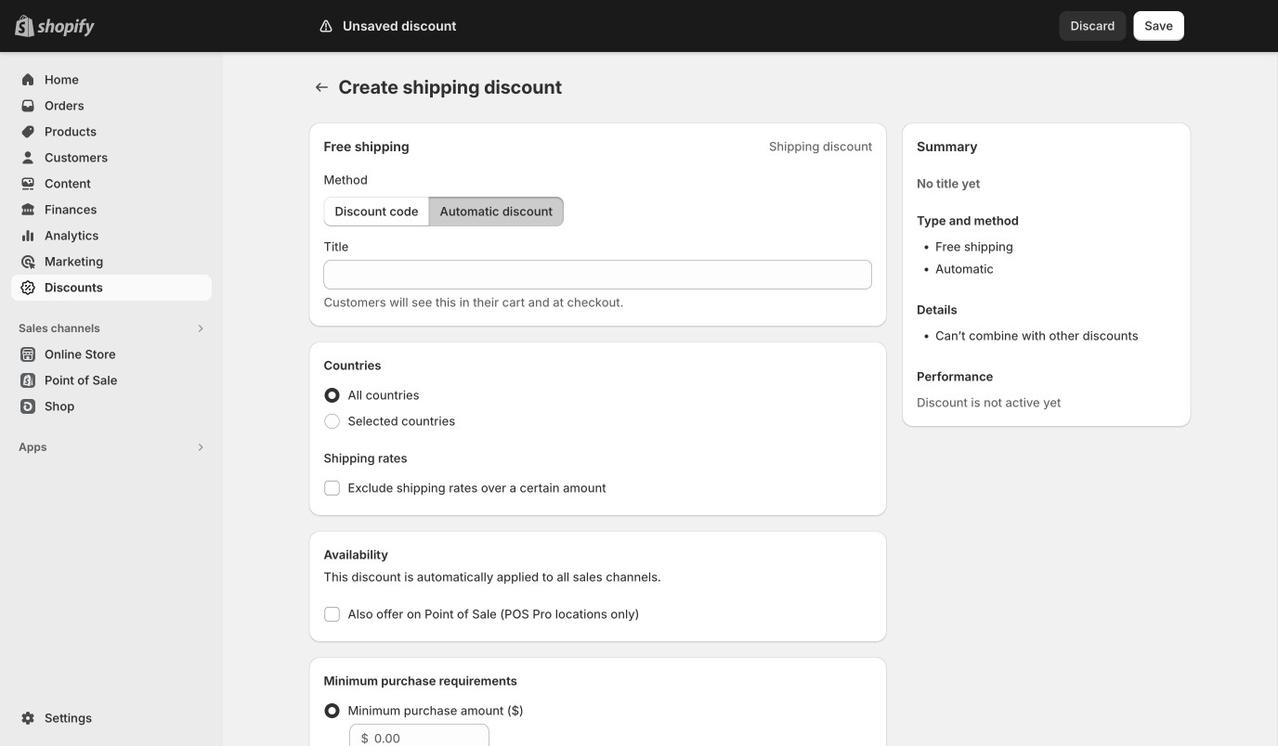 Task type: locate. For each thing, give the bounding box(es) containing it.
None text field
[[324, 260, 872, 290]]



Task type: vqa. For each thing, say whether or not it's contained in the screenshot.
0.00 text box
yes



Task type: describe. For each thing, give the bounding box(es) containing it.
shopify image
[[37, 18, 95, 37]]

0.00 text field
[[374, 725, 489, 747]]



